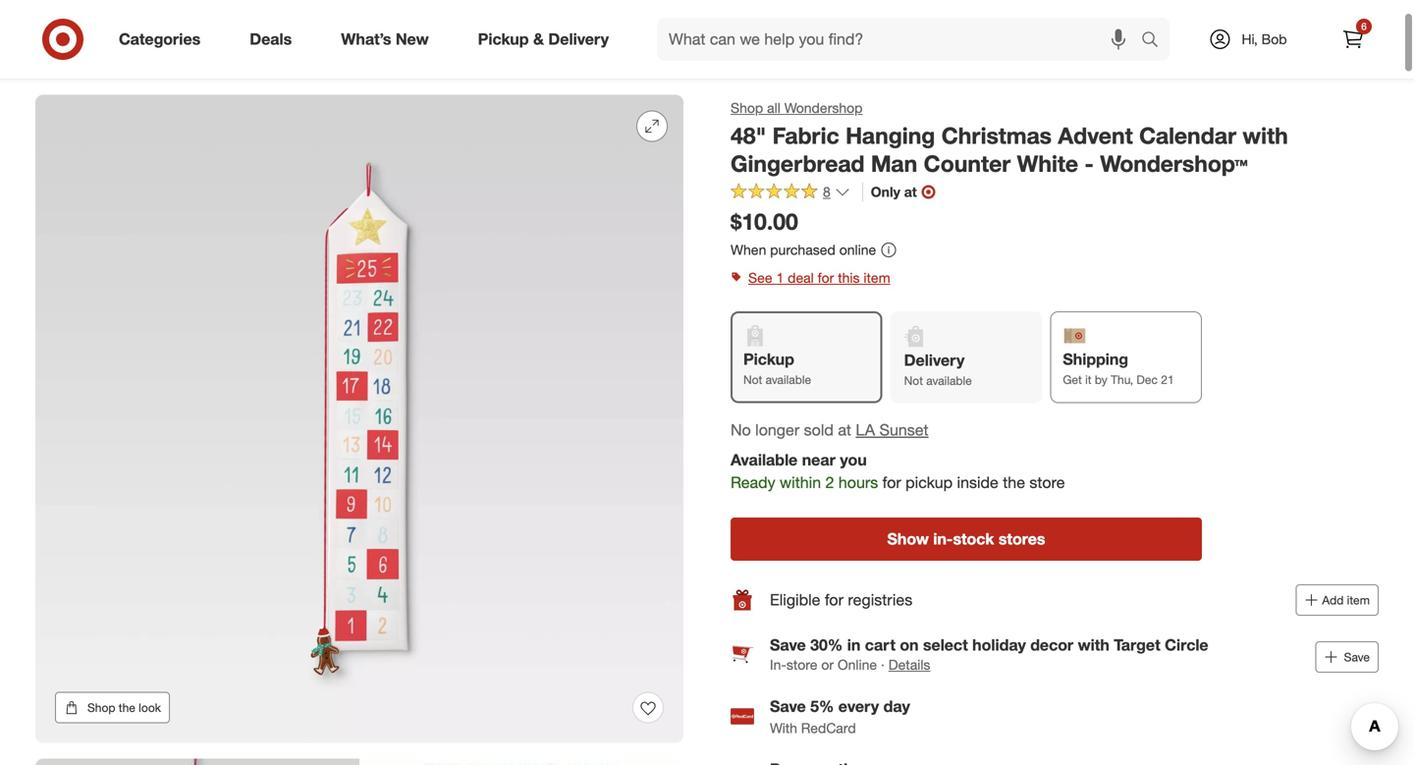 Task type: locate. For each thing, give the bounding box(es) containing it.
no longer sold at la sunset
[[731, 420, 929, 439]]

delivery inside pickup & delivery link
[[549, 30, 609, 49]]

save inside button
[[1345, 650, 1371, 665]]

available inside delivery not available
[[927, 374, 972, 388]]

decor
[[1031, 636, 1074, 655]]

available up "sunset"
[[927, 374, 972, 388]]

save up the in-
[[770, 636, 806, 655]]

for inside available near you ready within 2 hours for pickup inside the store
[[883, 473, 902, 492]]

la
[[856, 420, 876, 439]]

save
[[770, 636, 806, 655], [1345, 650, 1371, 665], [770, 697, 806, 716]]

see
[[749, 269, 773, 287]]

1 horizontal spatial delivery
[[905, 351, 965, 370]]

0 horizontal spatial delivery
[[549, 30, 609, 49]]

1 horizontal spatial available
[[927, 374, 972, 388]]

21
[[1162, 373, 1175, 387]]

with right calendar
[[1243, 122, 1289, 149]]

delivery not available
[[905, 351, 972, 388]]

inside
[[957, 473, 999, 492]]

the inside available near you ready within 2 hours for pickup inside the store
[[1003, 473, 1026, 492]]

6
[[1362, 20, 1367, 32]]

1 horizontal spatial target
[[1114, 636, 1161, 655]]

for
[[818, 269, 834, 287], [883, 473, 902, 492], [825, 590, 844, 610]]

in-
[[934, 529, 953, 549]]

available
[[766, 373, 812, 387], [927, 374, 972, 388]]

dec
[[1137, 373, 1158, 387]]

item right add at right
[[1348, 593, 1371, 608]]

advertisement region
[[20, 0, 1395, 36]]

delivery up "sunset"
[[905, 351, 965, 370]]

1 vertical spatial with
[[1078, 636, 1110, 655]]

1
[[777, 269, 784, 287]]

&
[[533, 30, 544, 49]]

1 vertical spatial pickup
[[744, 350, 795, 369]]

0 vertical spatial at
[[905, 183, 917, 200]]

deal
[[788, 269, 814, 287]]

for right eligible
[[825, 590, 844, 610]]

with inside "shop all wondershop 48" fabric hanging christmas advent calendar with gingerbread man counter white - wondershop™"
[[1243, 122, 1289, 149]]

save for save 5% every day
[[770, 697, 806, 716]]

pickup
[[478, 30, 529, 49], [744, 350, 795, 369]]

target left circle
[[1114, 636, 1161, 655]]

the left look
[[119, 700, 135, 715]]

0 horizontal spatial store
[[787, 656, 818, 673]]

∙
[[881, 656, 885, 673]]

within
[[780, 473, 821, 492]]

save 30% in cart on select holiday decor with target circle in-store or online ∙ details
[[770, 636, 1209, 673]]

store inside available near you ready within 2 hours for pickup inside the store
[[1030, 473, 1066, 492]]

when
[[731, 241, 767, 258]]

1 vertical spatial item
[[1348, 593, 1371, 608]]

search button
[[1133, 18, 1180, 65]]

store left or
[[787, 656, 818, 673]]

1 horizontal spatial at
[[905, 183, 917, 200]]

store
[[1030, 473, 1066, 492], [787, 656, 818, 673]]

save down add item
[[1345, 650, 1371, 665]]

0 vertical spatial with
[[1243, 122, 1289, 149]]

1 vertical spatial store
[[787, 656, 818, 673]]

available inside "pickup not available"
[[766, 373, 812, 387]]

deals link
[[233, 18, 317, 61]]

1 horizontal spatial store
[[1030, 473, 1066, 492]]

item right this
[[864, 269, 891, 287]]

available
[[731, 451, 798, 470]]

1 vertical spatial at
[[838, 420, 852, 439]]

cart
[[865, 636, 896, 655]]

1 horizontal spatial with
[[1243, 122, 1289, 149]]

0 horizontal spatial shop
[[87, 700, 115, 715]]

save inside save 30% in cart on select holiday decor with target circle in-store or online ∙ details
[[770, 636, 806, 655]]

0 vertical spatial target
[[35, 56, 73, 74]]

0 horizontal spatial item
[[864, 269, 891, 287]]

save up with
[[770, 697, 806, 716]]

man
[[871, 150, 918, 178]]

0 vertical spatial the
[[1003, 473, 1026, 492]]

for left this
[[818, 269, 834, 287]]

fabric
[[773, 122, 840, 149]]

0 horizontal spatial available
[[766, 373, 812, 387]]

holiday
[[973, 636, 1027, 655]]

1 vertical spatial delivery
[[905, 351, 965, 370]]

1 horizontal spatial not
[[905, 374, 923, 388]]

target link
[[35, 56, 73, 74]]

add
[[1323, 593, 1344, 608]]

1 vertical spatial shop
[[87, 700, 115, 715]]

for right hours
[[883, 473, 902, 492]]

when purchased online
[[731, 241, 877, 258]]

not
[[744, 373, 763, 387], [905, 374, 923, 388]]

available for delivery
[[927, 374, 972, 388]]

0 horizontal spatial at
[[838, 420, 852, 439]]

shop inside "shop all wondershop 48" fabric hanging christmas advent calendar with gingerbread man counter white - wondershop™"
[[731, 99, 764, 116]]

save 5% every day with redcard
[[770, 697, 911, 737]]

shop
[[731, 99, 764, 116], [87, 700, 115, 715]]

pickup inside "pickup not available"
[[744, 350, 795, 369]]

1 horizontal spatial the
[[1003, 473, 1026, 492]]

sold
[[804, 420, 834, 439]]

target
[[35, 56, 73, 74], [1114, 636, 1161, 655]]

not inside "pickup not available"
[[744, 373, 763, 387]]

wondershop™
[[1101, 150, 1248, 178]]

add item
[[1323, 593, 1371, 608]]

not for pickup
[[744, 373, 763, 387]]

1 horizontal spatial shop
[[731, 99, 764, 116]]

available up longer
[[766, 373, 812, 387]]

1 horizontal spatial pickup
[[744, 350, 795, 369]]

-
[[1085, 150, 1094, 178]]

2 vertical spatial for
[[825, 590, 844, 610]]

not up no at right
[[744, 373, 763, 387]]

in
[[848, 636, 861, 655]]

pickup & delivery link
[[461, 18, 634, 61]]

delivery
[[549, 30, 609, 49], [905, 351, 965, 370]]

stock
[[953, 529, 995, 549]]

target left /
[[35, 56, 73, 74]]

pickup left &
[[478, 30, 529, 49]]

pickup up longer
[[744, 350, 795, 369]]

details button
[[889, 655, 931, 675]]

0 vertical spatial pickup
[[478, 30, 529, 49]]

with right decor
[[1078, 636, 1110, 655]]

available for pickup
[[766, 373, 812, 387]]

0 vertical spatial delivery
[[549, 30, 609, 49]]

$10.00
[[731, 208, 799, 235]]

at
[[905, 183, 917, 200], [838, 420, 852, 439]]

save inside save 5% every day with redcard
[[770, 697, 806, 716]]

1 vertical spatial target
[[1114, 636, 1161, 655]]

not inside delivery not available
[[905, 374, 923, 388]]

day
[[884, 697, 911, 716]]

0 horizontal spatial the
[[119, 700, 135, 715]]

hanging
[[846, 122, 936, 149]]

the right inside
[[1003, 473, 1026, 492]]

store up stores
[[1030, 473, 1066, 492]]

calendar
[[1140, 122, 1237, 149]]

shop all wondershop 48" fabric hanging christmas advent calendar with gingerbread man counter white - wondershop™
[[731, 99, 1289, 178]]

categories
[[119, 30, 201, 49]]

pickup inside pickup & delivery link
[[478, 30, 529, 49]]

1 vertical spatial for
[[883, 473, 902, 492]]

shop left look
[[87, 700, 115, 715]]

wondershop
[[785, 99, 863, 116]]

registries
[[848, 590, 913, 610]]

gingerbread
[[731, 150, 865, 178]]

0 horizontal spatial not
[[744, 373, 763, 387]]

at left la
[[838, 420, 852, 439]]

not up "sunset"
[[905, 374, 923, 388]]

shop for shop the look
[[87, 700, 115, 715]]

only at
[[871, 183, 917, 200]]

shop left all
[[731, 99, 764, 116]]

thu,
[[1111, 373, 1134, 387]]

0 horizontal spatial with
[[1078, 636, 1110, 655]]

1 horizontal spatial item
[[1348, 593, 1371, 608]]

shop inside the image gallery element
[[87, 700, 115, 715]]

0 horizontal spatial target
[[35, 56, 73, 74]]

save for save 30% in cart on select holiday decor with target circle
[[770, 636, 806, 655]]

delivery right &
[[549, 30, 609, 49]]

0 horizontal spatial pickup
[[478, 30, 529, 49]]

with
[[1243, 122, 1289, 149], [1078, 636, 1110, 655]]

online
[[840, 241, 877, 258]]

target /
[[35, 56, 81, 74]]

it
[[1086, 373, 1092, 387]]

at right only
[[905, 183, 917, 200]]

0 vertical spatial shop
[[731, 99, 764, 116]]

1 vertical spatial the
[[119, 700, 135, 715]]

online
[[838, 656, 877, 673]]

0 vertical spatial store
[[1030, 473, 1066, 492]]



Task type: vqa. For each thing, say whether or not it's contained in the screenshot.
Dallas to the right
no



Task type: describe. For each thing, give the bounding box(es) containing it.
what's
[[341, 30, 391, 49]]

8
[[823, 183, 831, 200]]

8 link
[[731, 182, 851, 205]]

search
[[1133, 32, 1180, 51]]

no
[[731, 420, 751, 439]]

shipping
[[1063, 350, 1129, 369]]

show
[[888, 529, 929, 549]]

hi,
[[1242, 30, 1258, 48]]

advent
[[1059, 122, 1133, 149]]

target inside save 30% in cart on select holiday decor with target circle in-store or online ∙ details
[[1114, 636, 1161, 655]]

bob
[[1262, 30, 1288, 48]]

what's new
[[341, 30, 429, 49]]

all
[[767, 99, 781, 116]]

on
[[900, 636, 919, 655]]

eligible
[[770, 590, 821, 610]]

near
[[802, 451, 836, 470]]

pickup not available
[[744, 350, 812, 387]]

white
[[1017, 150, 1079, 178]]

every
[[839, 697, 879, 716]]

categories link
[[102, 18, 225, 61]]

/
[[77, 56, 81, 74]]

30%
[[811, 636, 843, 655]]

image gallery element
[[35, 95, 684, 765]]

available near you ready within 2 hours for pickup inside the store
[[731, 451, 1066, 492]]

la sunset button
[[856, 419, 929, 441]]

or
[[822, 656, 834, 673]]

not for delivery
[[905, 374, 923, 388]]

in-
[[770, 656, 787, 673]]

longer
[[756, 420, 800, 439]]

with
[[770, 720, 798, 737]]

0 vertical spatial for
[[818, 269, 834, 287]]

purchased
[[770, 241, 836, 258]]

shop the look
[[87, 700, 161, 715]]

pickup & delivery
[[478, 30, 609, 49]]

new
[[396, 30, 429, 49]]

ready
[[731, 473, 776, 492]]

christmas
[[942, 122, 1052, 149]]

shop for shop all wondershop 48" fabric hanging christmas advent calendar with gingerbread man counter white - wondershop™
[[731, 99, 764, 116]]

save button
[[1316, 641, 1379, 673]]

eligible for registries
[[770, 590, 913, 610]]

show in-stock stores
[[888, 529, 1046, 549]]

stores
[[999, 529, 1046, 549]]

sunset
[[880, 420, 929, 439]]

store inside save 30% in cart on select holiday decor with target circle in-store or online ∙ details
[[787, 656, 818, 673]]

only
[[871, 183, 901, 200]]

48"
[[731, 122, 767, 149]]

look
[[139, 700, 161, 715]]

show in-stock stores button
[[731, 518, 1203, 561]]

delivery inside delivery not available
[[905, 351, 965, 370]]

pickup for &
[[478, 30, 529, 49]]

see 1 deal for this item link
[[731, 264, 1379, 292]]

0 vertical spatial item
[[864, 269, 891, 287]]

counter
[[924, 150, 1011, 178]]

5%
[[811, 697, 834, 716]]

48&#34; fabric hanging christmas advent calendar with gingerbread man counter white - wondershop&#8482;, 1 of 6 image
[[35, 95, 684, 743]]

deals
[[250, 30, 292, 49]]

redcard
[[801, 720, 856, 737]]

you
[[840, 451, 867, 470]]

circle
[[1165, 636, 1209, 655]]

see 1 deal for this item
[[749, 269, 891, 287]]

6 link
[[1332, 18, 1375, 61]]

shop the look link
[[55, 692, 170, 724]]

what's new link
[[324, 18, 454, 61]]

What can we help you find? suggestions appear below search field
[[657, 18, 1147, 61]]

get
[[1063, 373, 1082, 387]]

with inside save 30% in cart on select holiday decor with target circle in-store or online ∙ details
[[1078, 636, 1110, 655]]

select
[[923, 636, 968, 655]]

hi, bob
[[1242, 30, 1288, 48]]

item inside button
[[1348, 593, 1371, 608]]

this
[[838, 269, 860, 287]]

details
[[889, 656, 931, 673]]

by
[[1095, 373, 1108, 387]]

pickup for not
[[744, 350, 795, 369]]

hours
[[839, 473, 879, 492]]

add item button
[[1296, 584, 1379, 616]]



